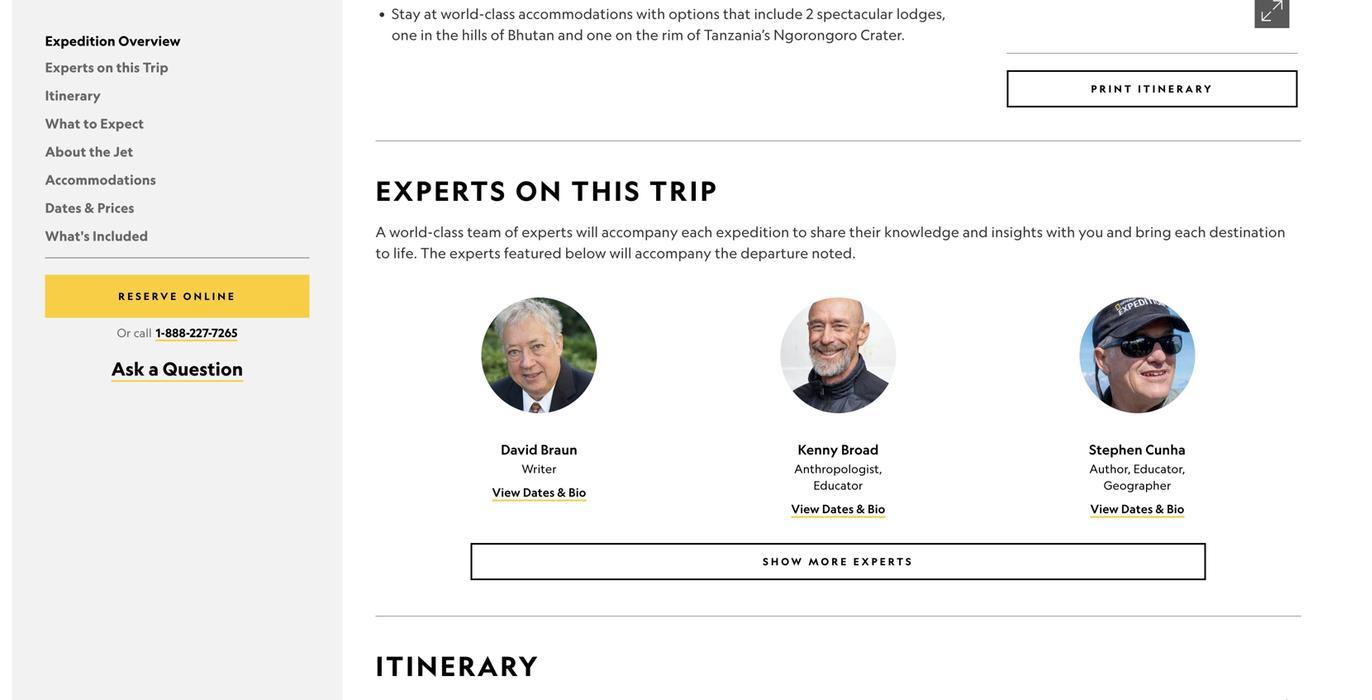 Task type: locate. For each thing, give the bounding box(es) containing it.
experts right more
[[853, 555, 914, 568]]

1 horizontal spatial experts on this trip
[[376, 174, 719, 207]]

accompany
[[602, 223, 678, 240], [635, 244, 712, 262]]

1 fullscreen open icon button from the left
[[1007, 0, 1298, 36]]

0 horizontal spatial bio
[[569, 485, 586, 500]]

1 horizontal spatial experts
[[376, 174, 508, 207]]

plus icon button
[[1152, 693, 1298, 700]]

the inside a world-class team of experts will accompany each expedition to share their knowledge and insights with you and bring each destination to life. the experts featured below will accompany the departure noted.
[[715, 244, 737, 262]]

david
[[501, 441, 538, 458]]

itinerary
[[1138, 83, 1214, 95], [45, 87, 101, 104], [376, 649, 540, 683]]

experts on this trip up featured
[[376, 174, 719, 207]]

2 horizontal spatial on
[[615, 26, 633, 43]]

one down stay
[[392, 26, 417, 43]]

1 horizontal spatial view
[[791, 502, 820, 516]]

print
[[1091, 83, 1134, 95]]

experts up featured
[[522, 223, 573, 240]]

this
[[116, 59, 140, 76], [572, 174, 642, 207]]

world- inside a world-class team of experts will accompany each expedition to share their knowledge and insights with you and bring each destination to life. the experts featured below will accompany the departure noted.
[[389, 223, 433, 240]]

0 horizontal spatial experts
[[450, 244, 501, 262]]

braun
[[541, 441, 578, 458]]

the down expedition
[[715, 244, 737, 262]]

each right bring
[[1175, 223, 1206, 240]]

1 vertical spatial this
[[572, 174, 642, 207]]

fullscreen open icon image
[[1261, 0, 1284, 22]]

stay at world-class accommodations with options that include 2 spectacular lodges, one in the hills of bhutan and one on the rim of tanzania's ngorongoro crater.
[[392, 5, 946, 43]]

expedition overview
[[45, 32, 181, 49]]

what's included
[[45, 227, 148, 244]]

bio for david braun
[[569, 485, 586, 500]]

view for stephen
[[1091, 502, 1119, 516]]

a
[[376, 223, 386, 240]]

expedition overview link
[[45, 32, 181, 49]]

1 vertical spatial on
[[97, 59, 113, 76]]

1 horizontal spatial one
[[587, 26, 612, 43]]

0 vertical spatial to
[[83, 115, 97, 132]]

2 horizontal spatial view dates & bio
[[1091, 502, 1185, 516]]

experts on this trip
[[45, 59, 168, 76], [376, 174, 719, 207]]

0 vertical spatial will
[[576, 223, 598, 240]]

view down geographer
[[1091, 502, 1119, 516]]

will right below
[[610, 244, 632, 262]]

0 vertical spatial with
[[636, 5, 666, 22]]

and inside stay at world-class accommodations with options that include 2 spectacular lodges, one in the hills of bhutan and one on the rim of tanzania's ngorongoro crater.
[[558, 26, 583, 43]]

this up below
[[572, 174, 642, 207]]

bio
[[569, 485, 586, 500], [868, 502, 886, 516], [1167, 502, 1185, 516]]

on up featured
[[516, 174, 564, 207]]

0 horizontal spatial each
[[681, 223, 713, 240]]

experts up team
[[376, 174, 508, 207]]

2 vertical spatial to
[[376, 244, 390, 262]]

expert david max braun image
[[481, 298, 597, 413]]

2 horizontal spatial bio
[[1167, 502, 1185, 516]]

one
[[392, 26, 417, 43], [587, 26, 612, 43]]

and
[[558, 26, 583, 43], [963, 223, 988, 240], [1107, 223, 1132, 240]]

ngorongoro
[[774, 26, 858, 43]]

question
[[163, 357, 243, 380]]

trip down overview
[[143, 59, 168, 76]]

david braun writer
[[501, 441, 578, 476]]

view dates & bio down writer
[[492, 485, 586, 500]]

2 fullscreen open icon button from the left
[[1255, 0, 1290, 28]]

to down 'a'
[[376, 244, 390, 262]]

the left rim
[[636, 26, 659, 43]]

plus icon image
[[1281, 695, 1293, 700]]

accommodations
[[519, 5, 633, 22]]

fullscreen open icon button
[[1007, 0, 1298, 36], [1255, 0, 1290, 28]]

0 vertical spatial class
[[485, 5, 515, 22]]

one down accommodations
[[587, 26, 612, 43]]

experts inside show more experts button
[[853, 555, 914, 568]]

1 horizontal spatial bio
[[868, 502, 886, 516]]

world- inside stay at world-class accommodations with options that include 2 spectacular lodges, one in the hills of bhutan and one on the rim of tanzania's ngorongoro crater.
[[441, 5, 485, 22]]

0 horizontal spatial on
[[97, 59, 113, 76]]

dates for kenny
[[822, 502, 854, 516]]

0 horizontal spatial with
[[636, 5, 666, 22]]

this down expedition overview link
[[116, 59, 140, 76]]

with left you
[[1046, 223, 1076, 240]]

dates down writer
[[523, 485, 555, 500]]

1 horizontal spatial itinerary
[[376, 649, 540, 683]]

0 vertical spatial experts on this trip
[[45, 59, 168, 76]]

1 horizontal spatial this
[[572, 174, 642, 207]]

view down david
[[492, 485, 520, 500]]

view dates & bio for stephen
[[1091, 502, 1185, 516]]

experts up itinerary link
[[45, 59, 94, 76]]

view down educator
[[791, 502, 820, 516]]

more
[[809, 555, 849, 568]]

1 horizontal spatial to
[[376, 244, 390, 262]]

view dates & bio down geographer
[[1091, 502, 1185, 516]]

on left rim
[[615, 26, 633, 43]]

1 horizontal spatial world-
[[441, 5, 485, 22]]

0 horizontal spatial world-
[[389, 223, 433, 240]]

1 vertical spatial will
[[610, 244, 632, 262]]

0 vertical spatial experts
[[522, 223, 573, 240]]

of
[[491, 26, 505, 43], [687, 26, 701, 43], [505, 223, 518, 240]]

& down geographer
[[1156, 502, 1164, 516]]

and for insights
[[1107, 223, 1132, 240]]

to
[[83, 115, 97, 132], [793, 223, 807, 240], [376, 244, 390, 262]]

a world-class team of experts will accompany each expedition to share their knowledge and insights with you and bring each destination to life. the experts featured below will accompany the departure noted.
[[376, 223, 1286, 262]]

educator
[[814, 478, 863, 492]]

& for stephen cunha
[[1156, 502, 1164, 516]]

a map of the world featuring a route with destinations in africa, asia, south america and more image
[[1007, 0, 1298, 36]]

life.
[[393, 244, 417, 262]]

0 horizontal spatial class
[[433, 223, 464, 240]]

and left insights
[[963, 223, 988, 240]]

experts down team
[[450, 244, 501, 262]]

experts
[[45, 59, 94, 76], [376, 174, 508, 207], [853, 555, 914, 568]]

2 horizontal spatial and
[[1107, 223, 1132, 240]]

0 vertical spatial trip
[[143, 59, 168, 76]]

1 vertical spatial experts on this trip
[[376, 174, 719, 207]]

world- up hills
[[441, 5, 485, 22]]

will
[[576, 223, 598, 240], [610, 244, 632, 262]]

experts on this trip down expedition overview link
[[45, 59, 168, 76]]

2 horizontal spatial experts
[[853, 555, 914, 568]]

in
[[421, 26, 433, 43]]

2 vertical spatial experts
[[853, 555, 914, 568]]

bring
[[1136, 223, 1172, 240]]

will up below
[[576, 223, 598, 240]]

each left expedition
[[681, 223, 713, 240]]

& down david braun writer
[[557, 485, 566, 500]]

bio for stephen cunha
[[1167, 502, 1185, 516]]

dates for stephen
[[1121, 502, 1153, 516]]

view dates & bio down educator
[[791, 502, 886, 516]]

with inside stay at world-class accommodations with options that include 2 spectacular lodges, one in the hills of bhutan and one on the rim of tanzania's ngorongoro crater.
[[636, 5, 666, 22]]

bio down educator,
[[1167, 502, 1185, 516]]

ask a question
[[111, 357, 243, 380]]

1 vertical spatial class
[[433, 223, 464, 240]]

class inside a world-class team of experts will accompany each expedition to share their knowledge and insights with you and bring each destination to life. the experts featured below will accompany the departure noted.
[[433, 223, 464, 240]]

expedition
[[45, 32, 116, 49]]

view dates & bio
[[492, 485, 586, 500], [791, 502, 886, 516], [1091, 502, 1185, 516]]

0 horizontal spatial view
[[492, 485, 520, 500]]

1 vertical spatial world-
[[389, 223, 433, 240]]

expect
[[100, 115, 144, 132]]

class up the
[[433, 223, 464, 240]]

1 horizontal spatial each
[[1175, 223, 1206, 240]]

about the jet link
[[45, 143, 133, 160]]

of inside a world-class team of experts will accompany each expedition to share their knowledge and insights with you and bring each destination to life. the experts featured below will accompany the departure noted.
[[505, 223, 518, 240]]

1-
[[156, 325, 165, 340]]

2 horizontal spatial view
[[1091, 502, 1119, 516]]

with inside a world-class team of experts will accompany each expedition to share their knowledge and insights with you and bring each destination to life. the experts featured below will accompany the departure noted.
[[1046, 223, 1076, 240]]

1 horizontal spatial will
[[610, 244, 632, 262]]

print itinerary
[[1091, 83, 1214, 95]]

on down expedition overview link
[[97, 59, 113, 76]]

world- up the life.
[[389, 223, 433, 240]]

&
[[84, 199, 94, 216], [557, 485, 566, 500], [856, 502, 865, 516], [1156, 502, 1164, 516]]

1 horizontal spatial with
[[1046, 223, 1076, 240]]

of right rim
[[687, 26, 701, 43]]

of right team
[[505, 223, 518, 240]]

dates down educator
[[822, 502, 854, 516]]

0 horizontal spatial one
[[392, 26, 417, 43]]

0 vertical spatial world-
[[441, 5, 485, 22]]

& down educator
[[856, 502, 865, 516]]

bio down anthropologist,
[[868, 502, 886, 516]]

bio down braun
[[569, 485, 586, 500]]

1 horizontal spatial experts
[[522, 223, 573, 240]]

and right you
[[1107, 223, 1132, 240]]

included
[[93, 227, 148, 244]]

with
[[636, 5, 666, 22], [1046, 223, 1076, 240]]

1 vertical spatial with
[[1046, 223, 1076, 240]]

and down accommodations
[[558, 26, 583, 43]]

to left share
[[793, 223, 807, 240]]

with up rim
[[636, 5, 666, 22]]

0 horizontal spatial view dates & bio
[[492, 485, 586, 500]]

class inside stay at world-class accommodations with options that include 2 spectacular lodges, one in the hills of bhutan and one on the rim of tanzania's ngorongoro crater.
[[485, 5, 515, 22]]

featured
[[504, 244, 562, 262]]

a
[[149, 357, 159, 380]]

dates down geographer
[[1121, 502, 1153, 516]]

0 vertical spatial on
[[615, 26, 633, 43]]

ask
[[111, 357, 145, 380]]

2 horizontal spatial to
[[793, 223, 807, 240]]

class
[[485, 5, 515, 22], [433, 223, 464, 240]]

0 horizontal spatial experts
[[45, 59, 94, 76]]

dates
[[45, 199, 82, 216], [523, 485, 555, 500], [822, 502, 854, 516], [1121, 502, 1153, 516]]

1 horizontal spatial trip
[[650, 174, 719, 207]]

0 horizontal spatial and
[[558, 26, 583, 43]]

2
[[806, 5, 814, 22]]

on
[[615, 26, 633, 43], [97, 59, 113, 76], [516, 174, 564, 207]]

0 horizontal spatial itinerary
[[45, 87, 101, 104]]

broad
[[841, 441, 879, 458]]

1 horizontal spatial view dates & bio
[[791, 502, 886, 516]]

trip
[[143, 59, 168, 76], [650, 174, 719, 207]]

experts on this trip link
[[45, 59, 168, 76]]

0 vertical spatial this
[[116, 59, 140, 76]]

to right what
[[83, 115, 97, 132]]

0 horizontal spatial will
[[576, 223, 598, 240]]

online
[[183, 290, 236, 302]]

class up hills
[[485, 5, 515, 22]]

1 horizontal spatial on
[[516, 174, 564, 207]]

departure
[[741, 244, 809, 262]]

trip up expedition
[[650, 174, 719, 207]]

1 horizontal spatial class
[[485, 5, 515, 22]]

print itinerary link
[[1007, 70, 1298, 107]]

0 horizontal spatial experts on this trip
[[45, 59, 168, 76]]



Task type: vqa. For each thing, say whether or not it's contained in the screenshot.
middle Itinerary
yes



Task type: describe. For each thing, give the bounding box(es) containing it.
on inside stay at world-class accommodations with options that include 2 spectacular lodges, one in the hills of bhutan and one on the rim of tanzania's ngorongoro crater.
[[615, 26, 633, 43]]

spectacular
[[817, 5, 893, 22]]

stephen
[[1089, 441, 1143, 458]]

reserve
[[118, 290, 179, 302]]

view dates & bio for david
[[492, 485, 586, 500]]

include
[[754, 5, 803, 22]]

dates up what's
[[45, 199, 82, 216]]

jet
[[113, 143, 133, 160]]

noted.
[[812, 244, 856, 262]]

1 vertical spatial experts
[[450, 244, 501, 262]]

share
[[810, 223, 846, 240]]

1-888-227-7265 link
[[156, 325, 238, 341]]

overview
[[118, 32, 181, 49]]

dates & prices link
[[45, 199, 134, 216]]

the left jet
[[89, 143, 111, 160]]

accommodations
[[45, 171, 156, 188]]

1 vertical spatial experts
[[376, 174, 508, 207]]

1 one from the left
[[392, 26, 417, 43]]

of right hills
[[491, 26, 505, 43]]

kenny broad anthropologist, educator
[[794, 441, 882, 492]]

2 horizontal spatial itinerary
[[1138, 83, 1214, 95]]

insights
[[991, 223, 1043, 240]]

& for david braun
[[557, 485, 566, 500]]

expedition
[[716, 223, 790, 240]]

rim
[[662, 26, 684, 43]]

accommodations link
[[45, 171, 156, 188]]

expert kenny broad image
[[781, 298, 896, 413]]

what
[[45, 115, 81, 132]]

or
[[117, 326, 131, 340]]

or call 1-888-227-7265
[[117, 325, 238, 340]]

author,
[[1090, 462, 1131, 476]]

0 horizontal spatial to
[[83, 115, 97, 132]]

call
[[134, 326, 152, 340]]

lodges,
[[897, 5, 946, 22]]

geographer
[[1104, 478, 1171, 492]]

hills
[[462, 26, 488, 43]]

1 vertical spatial trip
[[650, 174, 719, 207]]

expert stephen cunha image
[[1080, 298, 1195, 413]]

view dates & bio for kenny
[[791, 502, 886, 516]]

& for kenny broad
[[856, 502, 865, 516]]

about the jet
[[45, 143, 133, 160]]

what's
[[45, 227, 90, 244]]

0 horizontal spatial trip
[[143, 59, 168, 76]]

the right in at the left top of page
[[436, 26, 459, 43]]

stay
[[392, 5, 421, 22]]

1 each from the left
[[681, 223, 713, 240]]

stephen cunha author, educator, geographer
[[1089, 441, 1186, 492]]

anthropologist,
[[794, 462, 882, 476]]

show
[[763, 555, 804, 568]]

1 horizontal spatial and
[[963, 223, 988, 240]]

& left prices
[[84, 199, 94, 216]]

what to expect
[[45, 115, 144, 132]]

2 each from the left
[[1175, 223, 1206, 240]]

1 vertical spatial to
[[793, 223, 807, 240]]

what's included link
[[45, 227, 148, 244]]

show more experts
[[763, 555, 914, 568]]

destination
[[1210, 223, 1286, 240]]

reserve online link
[[45, 275, 310, 318]]

prices
[[97, 199, 134, 216]]

cunha
[[1146, 441, 1186, 458]]

0 vertical spatial accompany
[[602, 223, 678, 240]]

that
[[723, 5, 751, 22]]

0 horizontal spatial this
[[116, 59, 140, 76]]

show more experts button
[[471, 543, 1206, 580]]

knowledge
[[884, 223, 960, 240]]

888-
[[165, 325, 190, 340]]

dates & prices
[[45, 199, 134, 216]]

their
[[849, 223, 881, 240]]

2 one from the left
[[587, 26, 612, 43]]

you
[[1079, 223, 1104, 240]]

below
[[565, 244, 606, 262]]

227-
[[190, 325, 211, 340]]

what to expect link
[[45, 115, 144, 132]]

view for david
[[492, 485, 520, 500]]

educator,
[[1134, 462, 1186, 476]]

bio for kenny broad
[[868, 502, 886, 516]]

itinerary link
[[45, 87, 101, 104]]

the
[[421, 244, 446, 262]]

reserve online
[[118, 290, 236, 302]]

team
[[467, 223, 501, 240]]

kenny
[[798, 441, 838, 458]]

view for kenny
[[791, 502, 820, 516]]

about
[[45, 143, 86, 160]]

at
[[424, 5, 437, 22]]

writer
[[522, 462, 557, 476]]

and for hills
[[558, 26, 583, 43]]

0 vertical spatial experts
[[45, 59, 94, 76]]

options
[[669, 5, 720, 22]]

bhutan
[[508, 26, 555, 43]]

1 vertical spatial accompany
[[635, 244, 712, 262]]

7265
[[211, 325, 238, 340]]

tanzania's
[[704, 26, 770, 43]]

2 vertical spatial on
[[516, 174, 564, 207]]

crater.
[[861, 26, 905, 43]]

dates for david
[[523, 485, 555, 500]]

ask a question button
[[111, 357, 243, 382]]



